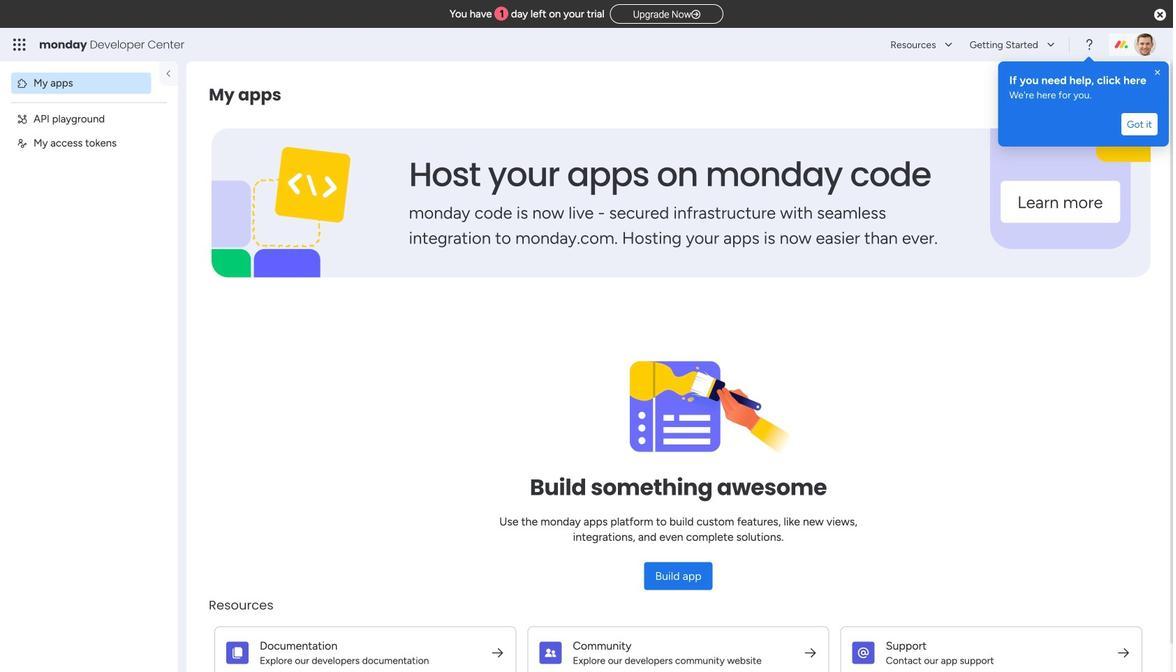 Task type: describe. For each thing, give the bounding box(es) containing it.
help image
[[1083, 38, 1097, 52]]

dapulse close image
[[1155, 8, 1166, 22]]

terry turtle image
[[1134, 34, 1157, 56]]

select product image
[[13, 38, 27, 52]]

close image
[[1152, 67, 1164, 78]]

monday code is now live - secured infrastructure with seamless integration to monday.com. hosting your apps is now easier than ever. image
[[212, 129, 1151, 278]]



Task type: vqa. For each thing, say whether or not it's contained in the screenshot.
Close image
yes



Task type: locate. For each thing, give the bounding box(es) containing it.
heading
[[1010, 73, 1158, 88]]

build something awesome image
[[630, 361, 790, 456]]

dapulse rightstroke image
[[692, 9, 701, 20]]



